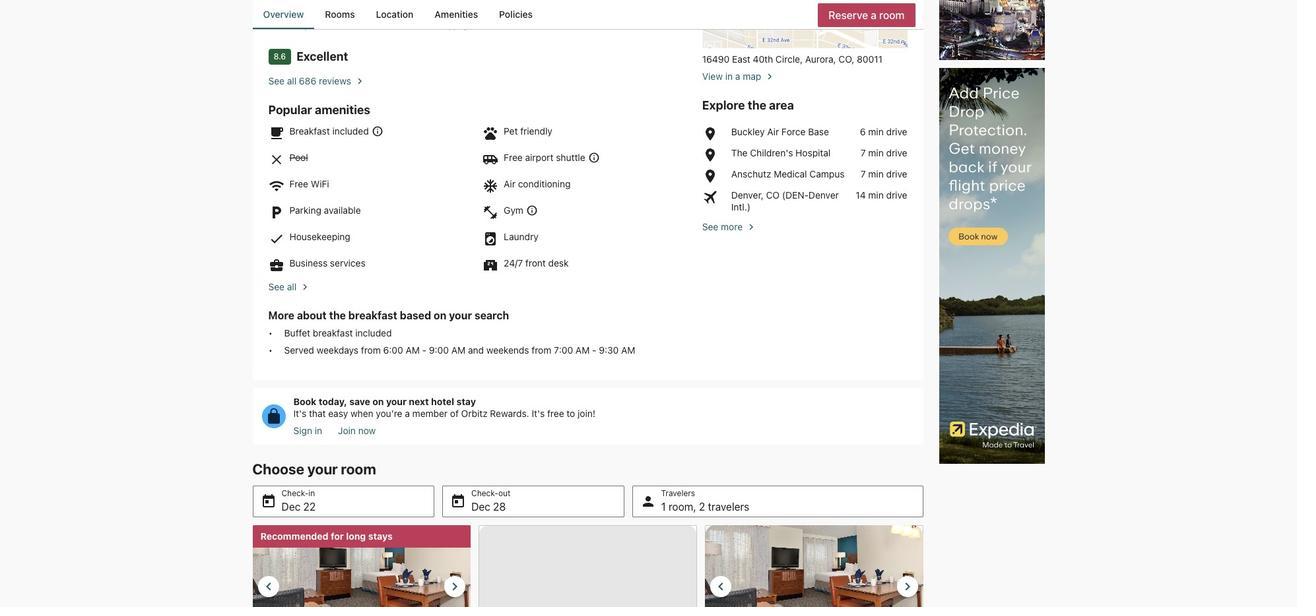 Task type: vqa. For each thing, say whether or not it's contained in the screenshot.
the left Add
no



Task type: locate. For each thing, give the bounding box(es) containing it.
it's left free
[[532, 408, 545, 419]]

base
[[809, 126, 829, 137]]

room for reserve a room
[[880, 9, 905, 21]]

1 horizontal spatial it's
[[532, 408, 545, 419]]

theme default image
[[372, 125, 384, 137], [526, 205, 538, 217]]

drive up 14 min drive
[[887, 168, 908, 180]]

min for buckley air force base
[[869, 126, 884, 137]]

1 premium bedding, in-room safe, desk, blackout drapes image from the left
[[253, 526, 471, 608]]

choose
[[253, 461, 304, 478]]

drive for the children's hospital
[[887, 147, 908, 158]]

see inside 'button'
[[703, 221, 719, 232]]

7 min drive for hospital
[[861, 147, 908, 158]]

see all
[[268, 281, 297, 292]]

location
[[376, 9, 414, 20]]

see more button
[[703, 213, 908, 233]]

min for the children's hospital
[[869, 147, 884, 158]]

theme default image right gym
[[526, 205, 538, 217]]

desk
[[549, 257, 569, 269]]

0 vertical spatial room
[[880, 9, 905, 21]]

1 horizontal spatial a
[[736, 71, 741, 82]]

recommended
[[261, 531, 329, 542]]

2 from from the left
[[532, 345, 552, 356]]

member
[[413, 408, 448, 419]]

0 horizontal spatial your
[[308, 461, 338, 478]]

0 vertical spatial popular location image
[[703, 126, 726, 142]]

0 horizontal spatial on
[[373, 396, 384, 407]]

more
[[268, 310, 295, 322]]

a up 80011
[[871, 9, 877, 21]]

view
[[703, 71, 723, 82]]

reserve left now,
[[395, 19, 429, 30]]

sign
[[294, 425, 312, 436]]

1 horizontal spatial room
[[880, 9, 905, 21]]

3 popular location image from the top
[[703, 168, 726, 184]]

0 vertical spatial free
[[504, 152, 523, 163]]

dec 28
[[472, 501, 506, 513]]

location link
[[366, 0, 424, 29]]

easy
[[328, 408, 348, 419]]

see down 8.6
[[268, 75, 285, 86]]

0 horizontal spatial positive theme image
[[268, 17, 284, 33]]

more about the breakfast based on your search
[[268, 310, 509, 322]]

2 vertical spatial medium image
[[299, 281, 311, 293]]

in for sign
[[315, 425, 322, 436]]

show previous image image
[[261, 579, 276, 595], [713, 579, 729, 595]]

force
[[782, 126, 806, 137]]

- left 9:00
[[422, 345, 427, 356]]

1 horizontal spatial in
[[726, 71, 733, 82]]

0 horizontal spatial air
[[504, 178, 516, 189]]

0 horizontal spatial the
[[329, 310, 346, 322]]

2 drive from the top
[[887, 147, 908, 158]]

0 horizontal spatial a
[[405, 408, 410, 419]]

3 min from the top
[[869, 168, 884, 180]]

free wifi
[[290, 178, 329, 189]]

0 vertical spatial medium image
[[764, 71, 776, 82]]

0 horizontal spatial show next image image
[[447, 579, 463, 595]]

8.6
[[274, 51, 286, 61]]

0 vertical spatial 7 min drive
[[861, 147, 908, 158]]

breakfast up weekdays
[[313, 327, 353, 339]]

2 vertical spatial popular location image
[[703, 168, 726, 184]]

premium bedding, in-room safe, desk, blackout drapes image
[[253, 526, 471, 608], [705, 526, 924, 608]]

0 vertical spatial in
[[726, 71, 733, 82]]

2 vertical spatial your
[[308, 461, 338, 478]]

breakfast included
[[290, 125, 369, 137]]

see all button
[[268, 273, 687, 293]]

4 am from the left
[[622, 345, 636, 356]]

positive theme image for reserve now, pay later
[[374, 17, 390, 33]]

about
[[297, 310, 327, 322]]

popular
[[268, 103, 312, 117]]

1 horizontal spatial positive theme image
[[374, 17, 390, 33]]

rooms
[[325, 9, 355, 20]]

sign in
[[294, 425, 322, 436]]

2 it's from the left
[[532, 408, 545, 419]]

popular location image for anschutz
[[703, 168, 726, 184]]

0 vertical spatial the
[[748, 98, 767, 112]]

1 horizontal spatial dec
[[472, 501, 491, 513]]

drive right "6"
[[887, 126, 908, 137]]

2 vertical spatial a
[[405, 408, 410, 419]]

min right "14"
[[869, 189, 884, 201]]

0 vertical spatial see
[[268, 75, 285, 86]]

1 from from the left
[[361, 345, 381, 356]]

anschutz
[[732, 168, 772, 180]]

free left wifi
[[290, 178, 308, 189]]

show next image image
[[447, 579, 463, 595], [900, 579, 916, 595]]

1 horizontal spatial reserve
[[829, 9, 869, 21]]

see
[[268, 75, 285, 86], [703, 221, 719, 232], [268, 281, 285, 292]]

0 horizontal spatial theme default image
[[372, 125, 384, 137]]

7 down "6"
[[861, 147, 866, 158]]

positive theme image right 'rooms' link
[[374, 17, 390, 33]]

2 popular location image from the top
[[703, 147, 726, 163]]

in right view on the right top of page
[[726, 71, 733, 82]]

services
[[330, 257, 366, 269]]

a
[[871, 9, 877, 21], [736, 71, 741, 82], [405, 408, 410, 419]]

1 vertical spatial on
[[373, 396, 384, 407]]

1 positive theme image from the left
[[268, 17, 284, 33]]

free inside button
[[504, 152, 523, 163]]

breakfast
[[349, 310, 398, 322], [313, 327, 353, 339]]

am right 6:00
[[406, 345, 420, 356]]

2 show previous image image from the left
[[713, 579, 729, 595]]

join now link
[[338, 425, 376, 437]]

2 horizontal spatial a
[[871, 9, 877, 21]]

7 up "14"
[[861, 168, 866, 180]]

your up buffet breakfast included list item
[[449, 310, 472, 322]]

2 7 from the top
[[861, 168, 866, 180]]

1 vertical spatial a
[[736, 71, 741, 82]]

list containing sign in
[[294, 425, 596, 437]]

0 vertical spatial air
[[768, 126, 779, 137]]

1 vertical spatial room
[[341, 461, 376, 478]]

medium image inside "see all" button
[[299, 281, 311, 293]]

fully refundable
[[290, 19, 358, 30]]

medium image for see all
[[299, 281, 311, 293]]

1 vertical spatial breakfast
[[313, 327, 353, 339]]

28
[[493, 501, 506, 513]]

0 horizontal spatial from
[[361, 345, 381, 356]]

room up 80011
[[880, 9, 905, 21]]

medium image right the see all
[[299, 281, 311, 293]]

1 vertical spatial in
[[315, 425, 322, 436]]

2 show next image image from the left
[[900, 579, 916, 595]]

dec inside 'dec 28' button
[[472, 501, 491, 513]]

1 vertical spatial air
[[504, 178, 516, 189]]

popular location image down explore
[[703, 126, 726, 142]]

0 horizontal spatial in
[[315, 425, 322, 436]]

1 horizontal spatial medium image
[[746, 221, 758, 233]]

min
[[869, 126, 884, 137], [869, 147, 884, 158], [869, 168, 884, 180], [869, 189, 884, 201]]

0 horizontal spatial room
[[341, 461, 376, 478]]

drive down 6 min drive
[[887, 147, 908, 158]]

list
[[253, 0, 924, 29], [703, 126, 908, 213], [268, 327, 687, 357], [294, 425, 596, 437]]

7 for the children's hospital
[[861, 147, 866, 158]]

2 vertical spatial see
[[268, 281, 285, 292]]

dec left 28
[[472, 501, 491, 513]]

all down business
[[287, 281, 297, 292]]

1 show previous image image from the left
[[261, 579, 276, 595]]

0 vertical spatial your
[[449, 310, 472, 322]]

in right sign
[[315, 425, 322, 436]]

7 min drive
[[861, 147, 908, 158], [861, 168, 908, 180]]

1 horizontal spatial your
[[386, 396, 407, 407]]

1 vertical spatial free
[[290, 178, 308, 189]]

0 horizontal spatial dec
[[282, 501, 301, 513]]

2 all from the top
[[287, 281, 297, 292]]

you're
[[376, 408, 403, 419]]

2 dec from the left
[[472, 501, 491, 513]]

policies link
[[489, 0, 544, 29]]

1 7 from the top
[[861, 147, 866, 158]]

explore
[[703, 98, 745, 112]]

1 popular location image from the top
[[703, 126, 726, 142]]

medium image right 'map'
[[764, 71, 776, 82]]

free
[[504, 152, 523, 163], [290, 178, 308, 189]]

see all 686 reviews button
[[268, 70, 687, 87]]

14 min drive
[[856, 189, 908, 201]]

see up more
[[268, 281, 285, 292]]

air up gym
[[504, 178, 516, 189]]

0 vertical spatial included
[[333, 125, 369, 137]]

1 horizontal spatial the
[[748, 98, 767, 112]]

min up 14 min drive
[[869, 168, 884, 180]]

1 7 min drive from the top
[[861, 147, 908, 158]]

weekdays
[[317, 345, 359, 356]]

1 vertical spatial theme default image
[[526, 205, 538, 217]]

a down next
[[405, 408, 410, 419]]

show previous image image for second show next image from left
[[713, 579, 729, 595]]

1 drive from the top
[[887, 126, 908, 137]]

excellent
[[297, 49, 348, 63]]

2 min from the top
[[869, 147, 884, 158]]

1 vertical spatial included
[[356, 327, 392, 339]]

1 horizontal spatial theme default image
[[526, 205, 538, 217]]

7 min drive down 6 min drive
[[861, 147, 908, 158]]

- left 9:30
[[592, 345, 597, 356]]

2 premium bedding, in-room safe, desk, blackout drapes image from the left
[[705, 526, 924, 608]]

0 vertical spatial theme default image
[[372, 125, 384, 137]]

686
[[299, 75, 316, 86]]

premium bedding, in-room safe, desk, blackout drapes image for show previous image associated with second show next image from right
[[253, 526, 471, 608]]

0 horizontal spatial it's
[[294, 408, 307, 419]]

4 drive from the top
[[887, 189, 908, 201]]

1 vertical spatial see
[[703, 221, 719, 232]]

2 horizontal spatial medium image
[[764, 71, 776, 82]]

air inside list
[[768, 126, 779, 137]]

0 horizontal spatial premium bedding, in-room safe, desk, blackout drapes image
[[253, 526, 471, 608]]

list containing buffet breakfast included
[[268, 327, 687, 357]]

on right based
[[434, 310, 447, 322]]

see left more
[[703, 221, 719, 232]]

popular location image up the airport icon
[[703, 168, 726, 184]]

1 horizontal spatial from
[[532, 345, 552, 356]]

1 vertical spatial 7 min drive
[[861, 168, 908, 180]]

am right 7:00
[[576, 345, 590, 356]]

from left 6:00
[[361, 345, 381, 356]]

pet friendly
[[504, 125, 553, 137]]

book today, save on your next hotel stay it's that easy when you're a member of orbitz rewards. it's free to join!
[[294, 396, 596, 419]]

0 vertical spatial 7
[[861, 147, 866, 158]]

front
[[526, 257, 546, 269]]

air left force at the top
[[768, 126, 779, 137]]

free airport shuttle
[[504, 152, 586, 163]]

all left 686
[[287, 75, 297, 86]]

policies
[[499, 9, 533, 20]]

all for see all
[[287, 281, 297, 292]]

buckley
[[732, 126, 765, 137]]

denver
[[809, 189, 839, 201]]

a inside button
[[736, 71, 741, 82]]

1 min from the top
[[869, 126, 884, 137]]

from left 7:00
[[532, 345, 552, 356]]

0 horizontal spatial show previous image image
[[261, 579, 276, 595]]

dec left 22
[[282, 501, 301, 513]]

overview
[[263, 9, 304, 20]]

9:00
[[429, 345, 449, 356]]

0 vertical spatial all
[[287, 75, 297, 86]]

from
[[361, 345, 381, 356], [532, 345, 552, 356]]

positive theme image left fully
[[268, 17, 284, 33]]

min down 6 min drive
[[869, 147, 884, 158]]

children's
[[750, 147, 793, 158]]

1 vertical spatial all
[[287, 281, 297, 292]]

included down more about the breakfast based on your search
[[356, 327, 392, 339]]

1 vertical spatial 7
[[861, 168, 866, 180]]

0 vertical spatial a
[[871, 9, 877, 21]]

0 horizontal spatial free
[[290, 178, 308, 189]]

1 vertical spatial medium image
[[746, 221, 758, 233]]

am right 9:30
[[622, 345, 636, 356]]

am left and
[[452, 345, 466, 356]]

1 horizontal spatial show next image image
[[900, 579, 916, 595]]

a inside book today, save on your next hotel stay it's that easy when you're a member of orbitz rewards. it's free to join!
[[405, 408, 410, 419]]

that
[[309, 408, 326, 419]]

now
[[358, 425, 376, 436]]

24/7
[[504, 257, 523, 269]]

your up dec 22 button on the bottom left of page
[[308, 461, 338, 478]]

0 horizontal spatial -
[[422, 345, 427, 356]]

dec inside dec 22 button
[[282, 501, 301, 513]]

in inside button
[[726, 71, 733, 82]]

reserve
[[829, 9, 869, 21], [395, 19, 429, 30]]

the up buffet breakfast included
[[329, 310, 346, 322]]

the left area
[[748, 98, 767, 112]]

drive right "14"
[[887, 189, 908, 201]]

2 positive theme image from the left
[[374, 17, 390, 33]]

list containing buckley air force base
[[703, 126, 908, 213]]

6:00
[[383, 345, 403, 356]]

book
[[294, 396, 317, 407]]

theme default image right the breakfast included
[[372, 125, 384, 137]]

min right "6"
[[869, 126, 884, 137]]

dec 22
[[282, 501, 316, 513]]

1 horizontal spatial show previous image image
[[713, 579, 729, 595]]

dec for dec 22
[[282, 501, 301, 513]]

a left 'map'
[[736, 71, 741, 82]]

stay
[[457, 396, 476, 407]]

wifi
[[311, 178, 329, 189]]

popular location image
[[703, 126, 726, 142], [703, 147, 726, 163], [703, 168, 726, 184]]

7:00
[[554, 345, 573, 356]]

breakfast up buffet breakfast included
[[349, 310, 398, 322]]

popular location image for buckley
[[703, 126, 726, 142]]

it's down book
[[294, 408, 307, 419]]

3 drive from the top
[[887, 168, 908, 180]]

1 horizontal spatial air
[[768, 126, 779, 137]]

0 vertical spatial breakfast
[[349, 310, 398, 322]]

medium image inside see more 'button'
[[746, 221, 758, 233]]

reserve inside button
[[829, 9, 869, 21]]

popular location image left the
[[703, 147, 726, 163]]

room for choose your room
[[341, 461, 376, 478]]

1 horizontal spatial free
[[504, 152, 523, 163]]

reserve up co,
[[829, 9, 869, 21]]

1 dec from the left
[[282, 501, 301, 513]]

1 horizontal spatial -
[[592, 345, 597, 356]]

search
[[475, 310, 509, 322]]

medium image right more
[[746, 221, 758, 233]]

the
[[748, 98, 767, 112], [329, 310, 346, 322]]

0 horizontal spatial medium image
[[299, 281, 311, 293]]

free airport shuttle button
[[504, 152, 600, 164]]

1 all from the top
[[287, 75, 297, 86]]

1 horizontal spatial premium bedding, in-room safe, desk, blackout drapes image
[[705, 526, 924, 608]]

-
[[422, 345, 427, 356], [592, 345, 597, 356]]

2 am from the left
[[452, 345, 466, 356]]

2 7 min drive from the top
[[861, 168, 908, 180]]

included down amenities
[[333, 125, 369, 137]]

1 vertical spatial popular location image
[[703, 147, 726, 163]]

theme default image for breakfast included
[[372, 125, 384, 137]]

1 vertical spatial your
[[386, 396, 407, 407]]

min for denver, co (den-denver intl.)
[[869, 189, 884, 201]]

positive theme image
[[268, 17, 284, 33], [374, 17, 390, 33]]

to
[[567, 408, 575, 419]]

excellent element
[[297, 49, 348, 64]]

am
[[406, 345, 420, 356], [452, 345, 466, 356], [576, 345, 590, 356], [622, 345, 636, 356]]

east
[[732, 53, 751, 65]]

medium image
[[764, 71, 776, 82], [746, 221, 758, 233], [299, 281, 311, 293]]

your up you're
[[386, 396, 407, 407]]

0 horizontal spatial reserve
[[395, 19, 429, 30]]

on up you're
[[373, 396, 384, 407]]

7 min drive up 14 min drive
[[861, 168, 908, 180]]

free left airport
[[504, 152, 523, 163]]

popular amenities
[[268, 103, 370, 117]]

included inside breakfast included button
[[333, 125, 369, 137]]

room inside button
[[880, 9, 905, 21]]

0 vertical spatial on
[[434, 310, 447, 322]]

join
[[338, 425, 356, 436]]

denver, co (den-denver intl.)
[[732, 189, 839, 213]]

it's
[[294, 408, 307, 419], [532, 408, 545, 419]]

room up dec 22 button on the bottom left of page
[[341, 461, 376, 478]]

see for see more
[[703, 221, 719, 232]]

4 min from the top
[[869, 189, 884, 201]]



Task type: describe. For each thing, give the bounding box(es) containing it.
laundry
[[504, 231, 539, 242]]

reserve for reserve now, pay later
[[395, 19, 429, 30]]

1 am from the left
[[406, 345, 420, 356]]

denver,
[[732, 189, 764, 201]]

for
[[331, 531, 344, 542]]

gym button
[[504, 205, 538, 217]]

22
[[303, 501, 316, 513]]

intl.)
[[732, 201, 751, 213]]

rooms link
[[315, 0, 366, 29]]

stays
[[368, 531, 393, 542]]

3 am from the left
[[576, 345, 590, 356]]

reserve a room button
[[818, 3, 916, 27]]

reviews
[[319, 75, 351, 86]]

see for see all 686 reviews
[[268, 75, 285, 86]]

map
[[743, 71, 762, 82]]

16490 east 40th circle, aurora, co, 80011
[[703, 53, 883, 65]]

1 vertical spatial the
[[329, 310, 346, 322]]

business services
[[290, 257, 366, 269]]

parking
[[290, 205, 322, 216]]

premium bedding, in-room safe, desk, blackout drapes image for show previous image associated with second show next image from left
[[705, 526, 924, 608]]

based
[[400, 310, 431, 322]]

airport image
[[703, 189, 726, 205]]

1 horizontal spatial on
[[434, 310, 447, 322]]

reserve now, pay later
[[395, 19, 491, 30]]

a inside button
[[871, 9, 877, 21]]

friendly
[[521, 125, 553, 137]]

on inside book today, save on your next hotel stay it's that easy when you're a member of orbitz rewards. it's free to join!
[[373, 396, 384, 407]]

1 room, 2 travelers button
[[632, 486, 924, 518]]

served weekdays from 6:00 am - 9:00 am and weekends from 7:00 am - 9:30 am
[[284, 345, 636, 356]]

1 room, 2 travelers
[[661, 501, 750, 513]]

buffet breakfast included list item
[[268, 327, 687, 339]]

breakfast inside list item
[[313, 327, 353, 339]]

all for see all 686 reviews
[[287, 75, 297, 86]]

join!
[[578, 408, 596, 419]]

view in a map
[[703, 71, 762, 82]]

7 for anschutz medical campus
[[861, 168, 866, 180]]

join now
[[338, 425, 376, 436]]

2 horizontal spatial your
[[449, 310, 472, 322]]

drive for denver, co (den-denver intl.)
[[887, 189, 908, 201]]

served weekdays from 6:00 am - 9:00 am and weekends from 7:00 am - 9:30 am list item
[[268, 345, 687, 357]]

refundable
[[312, 19, 358, 30]]

co,
[[839, 53, 855, 65]]

orbitz
[[461, 408, 488, 419]]

1 show next image image from the left
[[447, 579, 463, 595]]

reserve for reserve a room
[[829, 9, 869, 21]]

pool
[[290, 152, 308, 163]]

1 - from the left
[[422, 345, 427, 356]]

included inside buffet breakfast included list item
[[356, 327, 392, 339]]

aurora,
[[806, 53, 837, 65]]

free for free wifi
[[290, 178, 308, 189]]

pay
[[454, 19, 469, 30]]

the children's hospital
[[732, 147, 831, 158]]

when
[[351, 408, 374, 419]]

free
[[548, 408, 564, 419]]

free for free airport shuttle
[[504, 152, 523, 163]]

in for view
[[726, 71, 733, 82]]

dec 22 button
[[253, 486, 435, 518]]

today,
[[319, 396, 347, 407]]

drive for anschutz medical campus
[[887, 168, 908, 180]]

amenities
[[315, 103, 370, 117]]

overview link
[[253, 0, 315, 29]]

business
[[290, 257, 328, 269]]

later
[[471, 19, 491, 30]]

show previous image image for second show next image from right
[[261, 579, 276, 595]]

housekeeping
[[290, 231, 351, 242]]

1 it's from the left
[[294, 408, 307, 419]]

min for anschutz medical campus
[[869, 168, 884, 180]]

your inside book today, save on your next hotel stay it's that easy when you're a member of orbitz rewards. it's free to join!
[[386, 396, 407, 407]]

circle,
[[776, 53, 803, 65]]

sign in link
[[294, 425, 322, 437]]

dec 28 button
[[443, 486, 625, 518]]

map image
[[703, 0, 908, 48]]

fully
[[290, 19, 310, 30]]

explore the area
[[703, 98, 794, 112]]

available
[[324, 205, 361, 216]]

anschutz medical campus
[[732, 168, 845, 180]]

theme default image
[[588, 152, 600, 164]]

buckley air force base
[[732, 126, 829, 137]]

2 - from the left
[[592, 345, 597, 356]]

medium image for see more
[[746, 221, 758, 233]]

medium image
[[354, 75, 366, 87]]

positive theme image for fully refundable
[[268, 17, 284, 33]]

hotel
[[431, 396, 454, 407]]

more
[[721, 221, 743, 232]]

list containing overview
[[253, 0, 924, 29]]

long
[[346, 531, 366, 542]]

breakfast
[[290, 125, 330, 137]]

travelers
[[708, 501, 750, 513]]

dec for dec 28
[[472, 501, 491, 513]]

drive for buckley air force base
[[887, 126, 908, 137]]

gym
[[504, 205, 524, 216]]

rewards.
[[490, 408, 529, 419]]

7 min drive for campus
[[861, 168, 908, 180]]

next
[[409, 396, 429, 407]]

see all 686 reviews
[[268, 75, 351, 86]]

save
[[350, 396, 370, 407]]

now,
[[432, 19, 451, 30]]

40th
[[753, 53, 773, 65]]

24/7 front desk
[[504, 257, 569, 269]]

see for see all
[[268, 281, 285, 292]]

area
[[769, 98, 794, 112]]

breakfast included button
[[290, 125, 384, 137]]

theme default image for gym
[[526, 205, 538, 217]]

see more
[[703, 221, 743, 232]]

popular location image for the
[[703, 147, 726, 163]]

of
[[450, 408, 459, 419]]

air conditioning
[[504, 178, 571, 189]]

campus
[[810, 168, 845, 180]]

buffet breakfast included
[[284, 327, 392, 339]]

and
[[468, 345, 484, 356]]

9:30
[[599, 345, 619, 356]]

room,
[[669, 501, 697, 513]]

parking available
[[290, 205, 361, 216]]

reserve a room
[[829, 9, 905, 21]]

the
[[732, 147, 748, 158]]

medium image inside view in a map button
[[764, 71, 776, 82]]



